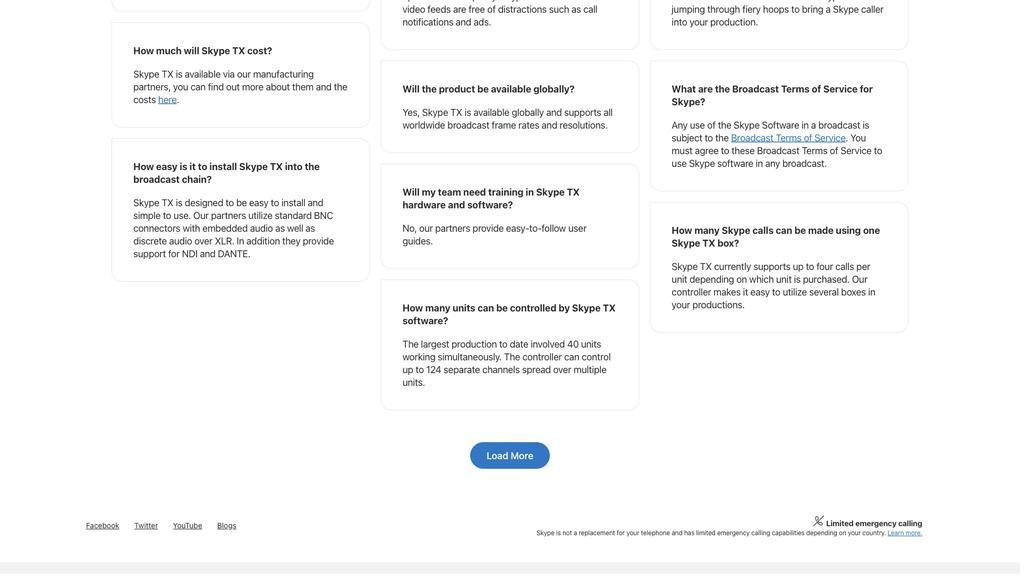 Task type: describe. For each thing, give the bounding box(es) containing it.
will the product be available globally?
[[403, 83, 575, 94]]

support
[[133, 248, 166, 259]]

how many units can be controlled by skype tx software? element
[[381, 280, 640, 410]]

is inside 'skype tx is available via our manufacturing partners, you can find out more about them and the costs'
[[176, 68, 183, 79]]

provide inside "skype tx is designed to be easy to install and simple to use. our partners utilize standard bnc connectors with embedded audio as well as discrete audio over xlr. in addition they provide support for ndi and dante."
[[303, 235, 334, 246]]

my
[[422, 186, 436, 197]]

skype tx currently supports up to four calls per unit depending on which unit is purchased. our controller makes it easy to utilize several boxes in your productions.
[[672, 260, 876, 310]]

available for will
[[491, 83, 532, 94]]

0 vertical spatial audio
[[250, 222, 273, 234]]

has
[[685, 529, 695, 537]]

and right ndi
[[200, 248, 216, 259]]

be inside how many skype calls can be made using one skype tx box?
[[795, 224, 806, 236]]

many for skype
[[695, 224, 720, 236]]

is inside limited emergency calling skype is not a replacement for your telephone and has limited emergency calling capabilities depending on your country. learn more.
[[556, 529, 561, 537]]

out
[[226, 81, 240, 92]]

involved
[[531, 338, 565, 350]]

the inside what are the broadcast terms of service for skype?
[[715, 83, 730, 94]]

broadcast inside any use of the skype software in a broadcast is subject to the
[[819, 119, 861, 130]]

training
[[488, 186, 524, 197]]

and inside will my team need training in skype tx hardware and software?
[[448, 199, 465, 210]]

0 vertical spatial the
[[403, 338, 419, 350]]

1 as from the left
[[275, 222, 285, 234]]

1 horizontal spatial the
[[504, 351, 520, 362]]

manufacturing
[[253, 68, 314, 79]]

not
[[563, 529, 572, 537]]

box?
[[718, 237, 740, 249]]

globally?
[[534, 83, 575, 94]]

124
[[426, 364, 442, 375]]

via
[[223, 68, 235, 79]]

in inside . you must agree to these broadcast terms of service to use skype software in any broadcast.
[[756, 157, 763, 169]]

tx inside skype tx currently supports up to four calls per unit depending on which unit is purchased. our controller makes it easy to utilize several boxes in your productions.
[[700, 260, 712, 272]]

on inside limited emergency calling skype is not a replacement for your telephone and has limited emergency calling capabilities depending on your country. learn more.
[[839, 529, 847, 537]]

install inside "skype tx is designed to be easy to install and simple to use. our partners utilize standard bnc connectors with embedded audio as well as discrete audio over xlr. in addition they provide support for ndi and dante."
[[282, 197, 306, 208]]

a inside any use of the skype software in a broadcast is subject to the
[[812, 119, 817, 130]]

skype inside 'skype tx is available via our manufacturing partners, you can find out more about them and the costs'
[[133, 68, 159, 79]]

spread
[[522, 364, 551, 375]]

partners,
[[133, 81, 171, 92]]

depending inside limited emergency calling skype is not a replacement for your telephone and has limited emergency calling capabilities depending on your country. learn more.
[[807, 529, 838, 537]]

our inside no, our partners provide easy-to-follow user guides.
[[419, 222, 433, 234]]

learn
[[888, 529, 904, 537]]

40
[[568, 338, 579, 350]]

software
[[718, 157, 754, 169]]

frame
[[492, 119, 516, 130]]

will for will the product be available globally?
[[403, 83, 420, 94]]

blogs link
[[217, 521, 236, 530]]

over inside "skype tx is designed to be easy to install and simple to use. our partners utilize standard bnc connectors with embedded audio as well as discrete audio over xlr. in addition they provide support for ndi and dante."
[[195, 235, 213, 246]]

telephone
[[641, 529, 670, 537]]

skype right will
[[202, 45, 230, 56]]

easy inside skype tx currently supports up to four calls per unit depending on which unit is purchased. our controller makes it easy to utilize several boxes in your productions.
[[751, 286, 770, 297]]

any
[[766, 157, 781, 169]]

1 unit from the left
[[672, 273, 688, 285]]

to inside any use of the skype software in a broadcast is subject to the
[[705, 132, 713, 143]]

skype inside any use of the skype software in a broadcast is subject to the
[[734, 119, 760, 130]]

available inside 'skype tx is available via our manufacturing partners, you can find out more about them and the costs'
[[185, 68, 221, 79]]

here
[[158, 94, 177, 105]]

bnc
[[314, 209, 333, 221]]

will my team need training in skype tx hardware and software? element
[[381, 164, 640, 269]]

yes, skype tx is available globally and supports all worldwide broadcast frame rates and resolutions.
[[403, 106, 613, 130]]

controller inside the largest production to date involved 40 units working simultaneously. the controller can control up to 124 separate channels spread over multiple units.
[[523, 351, 562, 362]]

hardware
[[403, 199, 446, 210]]

purchased.
[[803, 273, 850, 285]]

follow
[[542, 222, 566, 234]]

no,
[[403, 222, 417, 234]]

skype left box?
[[672, 237, 701, 249]]

units.
[[403, 376, 425, 388]]

date
[[510, 338, 529, 350]]

what are the broadcast terms of service for skype?
[[672, 83, 873, 107]]

several
[[810, 286, 839, 297]]

terms inside what are the broadcast terms of service for skype?
[[782, 83, 810, 94]]

. inside . you must agree to these broadcast terms of service to use skype software in any broadcast.
[[846, 132, 849, 143]]

you
[[173, 81, 188, 92]]

subject
[[672, 132, 703, 143]]

and inside 'skype tx is available via our manufacturing partners, you can find out more about them and the costs'
[[316, 81, 332, 92]]

use inside any use of the skype software in a broadcast is subject to the
[[690, 119, 705, 130]]

these
[[732, 145, 755, 156]]

can inside 'skype tx is available via our manufacturing partners, you can find out more about them and the costs'
[[191, 81, 206, 92]]

can inside "how many units can be controlled by skype tx software?"
[[478, 302, 494, 313]]

. you must agree to these broadcast terms of service to use skype software in any broadcast.
[[672, 132, 883, 169]]

our inside skype tx currently supports up to four calls per unit depending on which unit is purchased. our controller makes it easy to utilize several boxes in your productions.
[[852, 273, 868, 285]]

the inside 'skype tx is available via our manufacturing partners, you can find out more about them and the costs'
[[334, 81, 348, 92]]

need
[[464, 186, 486, 197]]

the largest production to date involved 40 units working simultaneously. the controller can control up to 124 separate channels spread over multiple units.
[[403, 338, 611, 388]]

1 horizontal spatial emergency
[[856, 519, 897, 528]]

to-
[[530, 222, 542, 234]]

can inside the largest production to date involved 40 units working simultaneously. the controller can control up to 124 separate channels spread over multiple units.
[[565, 351, 580, 362]]

1 vertical spatial calling
[[752, 529, 771, 537]]

easy-
[[506, 222, 530, 234]]

limited
[[697, 529, 716, 537]]

more
[[242, 81, 264, 92]]

they
[[282, 235, 301, 246]]

partners inside "skype tx is designed to be easy to install and simple to use. our partners utilize standard bnc connectors with embedded audio as well as discrete audio over xlr. in addition they provide support for ndi and dante."
[[211, 209, 246, 221]]

standard
[[275, 209, 312, 221]]

load
[[487, 450, 509, 461]]

in inside will my team need training in skype tx hardware and software?
[[526, 186, 534, 197]]

of inside what are the broadcast terms of service for skype?
[[812, 83, 822, 94]]

multiple
[[574, 364, 607, 375]]

our inside 'skype tx is available via our manufacturing partners, you can find out more about them and the costs'
[[237, 68, 251, 79]]

0 horizontal spatial your
[[627, 529, 640, 537]]

any use of the skype software in a broadcast is subject to the
[[672, 119, 870, 143]]

them
[[292, 81, 314, 92]]

your inside skype tx currently supports up to four calls per unit depending on which unit is purchased. our controller makes it easy to utilize several boxes in your productions.
[[672, 299, 691, 310]]

which
[[750, 273, 774, 285]]

broadcast inside what are the broadcast terms of service for skype?
[[733, 83, 779, 94]]

skype inside limited emergency calling skype is not a replacement for your telephone and has limited emergency calling capabilities depending on your country. learn more.
[[537, 529, 555, 537]]

over inside the largest production to date involved 40 units working simultaneously. the controller can control up to 124 separate channels spread over multiple units.
[[553, 364, 572, 375]]

partners inside no, our partners provide easy-to-follow user guides.
[[436, 222, 471, 234]]

0 vertical spatial calling
[[899, 519, 923, 528]]

currently
[[715, 260, 752, 272]]

of inside . you must agree to these broadcast terms of service to use skype software in any broadcast.
[[830, 145, 839, 156]]

limited emergency calling skype is not a replacement for your telephone and has limited emergency calling capabilities depending on your country. learn more.
[[537, 519, 923, 537]]

be inside "how many units can be controlled by skype tx software?"
[[497, 302, 508, 313]]

use inside . you must agree to these broadcast terms of service to use skype software in any broadcast.
[[672, 157, 687, 169]]

1 vertical spatial audio
[[169, 235, 192, 246]]

agree
[[695, 145, 719, 156]]

. inside how much will skype tx cost? "element"
[[177, 94, 179, 105]]

user
[[569, 222, 587, 234]]

learn more. link
[[888, 529, 923, 537]]

will
[[184, 45, 199, 56]]

productions.
[[693, 299, 745, 310]]

is inside any use of the skype software in a broadcast is subject to the
[[863, 119, 870, 130]]

separate
[[444, 364, 480, 375]]

dante.
[[218, 248, 250, 259]]

and up bnc
[[308, 197, 324, 208]]

controller inside skype tx currently supports up to four calls per unit depending on which unit is purchased. our controller makes it easy to utilize several boxes in your productions.
[[672, 286, 712, 297]]

on inside skype tx currently supports up to four calls per unit depending on which unit is purchased. our controller makes it easy to utilize several boxes in your productions.
[[737, 273, 747, 285]]

units inside the largest production to date involved 40 units working simultaneously. the controller can control up to 124 separate channels spread over multiple units.
[[581, 338, 601, 350]]

xlr.
[[215, 235, 234, 246]]

use.
[[174, 209, 191, 221]]

facebook link
[[86, 521, 119, 530]]

in inside skype tx currently supports up to four calls per unit depending on which unit is purchased. our controller makes it easy to utilize several boxes in your productions.
[[869, 286, 876, 297]]

and down globally?
[[547, 106, 562, 118]]

skype inside how easy is it to install skype tx into the broadcast chain?
[[239, 161, 268, 172]]

broadcast.
[[783, 157, 827, 169]]

channels
[[483, 364, 520, 375]]

in inside any use of the skype software in a broadcast is subject to the
[[802, 119, 809, 130]]

tx inside yes, skype tx is available globally and supports all worldwide broadcast frame rates and resolutions.
[[451, 106, 463, 118]]

worldwide
[[403, 119, 445, 130]]

is inside how easy is it to install skype tx into the broadcast chain?
[[180, 161, 187, 172]]

for inside "skype tx is designed to be easy to install and simple to use. our partners utilize standard bnc connectors with embedded audio as well as discrete audio over xlr. in addition they provide support for ndi and dante."
[[168, 248, 180, 259]]

supports inside yes, skype tx is available globally and supports all worldwide broadcast frame rates and resolutions.
[[565, 106, 602, 118]]

1 vertical spatial broadcast
[[732, 132, 774, 143]]

how much will skype tx cost? element
[[112, 22, 370, 128]]

yes,
[[403, 106, 420, 118]]



Task type: locate. For each thing, give the bounding box(es) containing it.
to
[[705, 132, 713, 143], [721, 145, 730, 156], [874, 145, 883, 156], [198, 161, 207, 172], [226, 197, 234, 208], [271, 197, 279, 208], [163, 209, 171, 221], [806, 260, 815, 272], [773, 286, 781, 297], [499, 338, 508, 350], [416, 364, 424, 375]]

1 horizontal spatial it
[[743, 286, 749, 297]]

broadcast inside . you must agree to these broadcast terms of service to use skype software in any broadcast.
[[757, 145, 800, 156]]

0 horizontal spatial use
[[672, 157, 687, 169]]

how inside "element"
[[133, 45, 154, 56]]

tx inside "how many units can be controlled by skype tx software?"
[[603, 302, 616, 313]]

use
[[690, 119, 705, 130], [672, 157, 687, 169]]

0 vertical spatial utilize
[[249, 209, 273, 221]]

broadcast terms of service
[[732, 132, 846, 143]]

more.
[[906, 529, 923, 537]]

controller
[[672, 286, 712, 297], [523, 351, 562, 362]]

install inside how easy is it to install skype tx into the broadcast chain?
[[210, 161, 237, 172]]

up up 'units.'
[[403, 364, 413, 375]]

use down must at top
[[672, 157, 687, 169]]

calls up which on the top right of the page
[[753, 224, 774, 236]]

in
[[802, 119, 809, 130], [756, 157, 763, 169], [526, 186, 534, 197], [869, 286, 876, 297]]

2 vertical spatial broadcast
[[757, 145, 800, 156]]

embedded
[[203, 222, 248, 234]]

is up chain?
[[180, 161, 187, 172]]

0 horizontal spatial software?
[[403, 315, 448, 326]]

controller up productions.
[[672, 286, 712, 297]]

unit
[[672, 273, 688, 285], [777, 273, 792, 285]]

1 vertical spatial our
[[852, 273, 868, 285]]

1 vertical spatial controller
[[523, 351, 562, 362]]

partners down team
[[436, 222, 471, 234]]

1 horizontal spatial for
[[617, 529, 625, 537]]

1 horizontal spatial up
[[793, 260, 804, 272]]

terms down software
[[776, 132, 802, 143]]

broadcast terms of service link
[[732, 132, 846, 143]]

0 horizontal spatial units
[[453, 302, 476, 313]]

it up chain?
[[190, 161, 196, 172]]

country.
[[863, 529, 886, 537]]

partners up embedded
[[211, 209, 246, 221]]

well
[[287, 222, 303, 234]]

1 vertical spatial over
[[553, 364, 572, 375]]

service up you
[[824, 83, 858, 94]]

0 horizontal spatial emergency
[[718, 529, 750, 537]]

skype up box?
[[722, 224, 751, 236]]

many inside "how many units can be controlled by skype tx software?"
[[426, 302, 451, 313]]

four
[[817, 260, 834, 272]]

the up working
[[403, 338, 419, 350]]

your left the telephone
[[627, 529, 640, 537]]

tx left currently
[[700, 260, 712, 272]]

2 horizontal spatial for
[[860, 83, 873, 94]]

1 vertical spatial will
[[403, 186, 420, 197]]

skype left not
[[537, 529, 555, 537]]

skype down agree
[[689, 157, 715, 169]]

0 horizontal spatial controller
[[523, 351, 562, 362]]

what
[[672, 83, 696, 94]]

for left ndi
[[168, 248, 180, 259]]

any
[[672, 119, 688, 130]]

. down you in the top left of the page
[[177, 94, 179, 105]]

supports
[[565, 106, 602, 118], [754, 260, 791, 272]]

broadcast up simple
[[133, 173, 180, 185]]

skype inside will my team need training in skype tx hardware and software?
[[536, 186, 565, 197]]

rates
[[519, 119, 540, 130]]

easy inside how easy is it to install skype tx into the broadcast chain?
[[156, 161, 178, 172]]

0 horizontal spatial broadcast
[[133, 173, 180, 185]]

a inside limited emergency calling skype is not a replacement for your telephone and has limited emergency calling capabilities depending on your country. learn more.
[[574, 529, 577, 537]]

1 horizontal spatial your
[[672, 299, 691, 310]]

1 vertical spatial terms
[[776, 132, 802, 143]]

and inside limited emergency calling skype is not a replacement for your telephone and has limited emergency calling capabilities depending on your country. learn more.
[[672, 529, 683, 537]]

tx left box?
[[703, 237, 716, 249]]

0 vertical spatial a
[[812, 119, 817, 130]]

largest
[[421, 338, 450, 350]]

2 as from the left
[[306, 222, 315, 234]]

many up largest
[[426, 302, 451, 313]]

0 horizontal spatial the
[[403, 338, 419, 350]]

controller down involved
[[523, 351, 562, 362]]

it right makes
[[743, 286, 749, 297]]

1 horizontal spatial calling
[[899, 519, 923, 528]]

1 horizontal spatial depending
[[807, 529, 838, 537]]

0 vertical spatial provide
[[473, 222, 504, 234]]

service inside what are the broadcast terms of service for skype?
[[824, 83, 858, 94]]

terms inside . you must agree to these broadcast terms of service to use skype software in any broadcast.
[[802, 145, 828, 156]]

about
[[266, 81, 290, 92]]

0 vertical spatial up
[[793, 260, 804, 272]]

1 horizontal spatial install
[[282, 197, 306, 208]]

designed
[[185, 197, 223, 208]]

1 vertical spatial available
[[491, 83, 532, 94]]

how for how much will skype tx cost?
[[133, 45, 154, 56]]

will my team need training in skype tx hardware and software?
[[403, 186, 580, 210]]

simultaneously.
[[438, 351, 502, 362]]

is up use.
[[176, 197, 183, 208]]

1 horizontal spatial our
[[419, 222, 433, 234]]

0 vertical spatial our
[[193, 209, 209, 221]]

0 vertical spatial depending
[[690, 273, 735, 285]]

terms
[[782, 83, 810, 94], [776, 132, 802, 143], [802, 145, 828, 156]]

can left the 'made'
[[776, 224, 793, 236]]

how many skype calls can be made using one skype tx box?
[[672, 224, 881, 249]]

skype left currently
[[672, 260, 698, 272]]

install up standard
[[282, 197, 306, 208]]

0 horizontal spatial install
[[210, 161, 237, 172]]

skype inside . you must agree to these broadcast terms of service to use skype software in any broadcast.
[[689, 157, 715, 169]]

and left has
[[672, 529, 683, 537]]

0 vertical spatial install
[[210, 161, 237, 172]]

cost?
[[247, 45, 272, 56]]

is down product
[[465, 106, 471, 118]]

calls inside skype tx currently supports up to four calls per unit depending on which unit is purchased. our controller makes it easy to utilize several boxes in your productions.
[[836, 260, 855, 272]]

main content
[[0, 0, 1021, 490]]

our down the designed at the top left of page
[[193, 209, 209, 221]]

0 horizontal spatial on
[[737, 273, 747, 285]]

production
[[452, 338, 497, 350]]

skype up the partners,
[[133, 68, 159, 79]]

2 horizontal spatial your
[[848, 529, 861, 537]]

1 vertical spatial a
[[574, 529, 577, 537]]

for up you
[[860, 83, 873, 94]]

skype up worldwide
[[422, 106, 448, 118]]

1 horizontal spatial audio
[[250, 222, 273, 234]]

tx down product
[[451, 106, 463, 118]]

calls left per
[[836, 260, 855, 272]]

depending up makes
[[690, 273, 735, 285]]

twitter link
[[134, 521, 158, 530]]

how inside how many skype calls can be made using one skype tx box?
[[672, 224, 693, 236]]

our right via
[[237, 68, 251, 79]]

1 vertical spatial our
[[419, 222, 433, 234]]

is up you
[[863, 119, 870, 130]]

1 vertical spatial .
[[846, 132, 849, 143]]

capabilities
[[772, 529, 805, 537]]

skype right by
[[572, 302, 601, 313]]

in right boxes
[[869, 286, 876, 297]]

how many units can be controlled by skype tx software?
[[403, 302, 616, 326]]

tx right by
[[603, 302, 616, 313]]

1 vertical spatial depending
[[807, 529, 838, 537]]

blogs
[[217, 521, 236, 530]]

depending down limited
[[807, 529, 838, 537]]

1 vertical spatial provide
[[303, 235, 334, 246]]

how easy is it to install skype tx into the broadcast chain? element
[[112, 138, 370, 282]]

skype left into
[[239, 161, 268, 172]]

tx up the user
[[567, 186, 580, 197]]

provide
[[473, 222, 504, 234], [303, 235, 334, 246]]

available up frame
[[474, 106, 510, 118]]

0 horizontal spatial supports
[[565, 106, 602, 118]]

load more
[[487, 450, 534, 461]]

software? inside will my team need training in skype tx hardware and software?
[[468, 199, 513, 210]]

tx
[[232, 45, 245, 56], [162, 68, 174, 79], [451, 106, 463, 118], [270, 161, 283, 172], [567, 186, 580, 197], [162, 197, 174, 208], [703, 237, 716, 249], [700, 260, 712, 272], [603, 302, 616, 313]]

by
[[559, 302, 570, 313]]

1 vertical spatial utilize
[[783, 286, 807, 297]]

1 vertical spatial partners
[[436, 222, 471, 234]]

1 vertical spatial use
[[672, 157, 687, 169]]

1 horizontal spatial utilize
[[783, 286, 807, 297]]

your down limited
[[848, 529, 861, 537]]

audio up addition in the top left of the page
[[250, 222, 273, 234]]

utilize inside skype tx currently supports up to four calls per unit depending on which unit is purchased. our controller makes it easy to utilize several boxes in your productions.
[[783, 286, 807, 297]]

supports up which on the top right of the page
[[754, 260, 791, 272]]

broadcast
[[448, 119, 490, 130], [819, 119, 861, 130], [133, 173, 180, 185]]

0 horizontal spatial audio
[[169, 235, 192, 246]]

as right well
[[306, 222, 315, 234]]

product
[[439, 83, 475, 94]]

tx inside 'skype tx is available via our manufacturing partners, you can find out more about them and the costs'
[[162, 68, 174, 79]]

of inside any use of the skype software in a broadcast is subject to the
[[708, 119, 716, 130]]

service inside . you must agree to these broadcast terms of service to use skype software in any broadcast.
[[841, 145, 872, 156]]

many inside how many skype calls can be made using one skype tx box?
[[695, 224, 720, 236]]

tx up you in the top left of the page
[[162, 68, 174, 79]]

broadcast up any
[[757, 145, 800, 156]]

depending inside skype tx currently supports up to four calls per unit depending on which unit is purchased. our controller makes it easy to utilize several boxes in your productions.
[[690, 273, 735, 285]]

units up control on the right of the page
[[581, 338, 601, 350]]

skype?
[[672, 96, 706, 107]]

0 vertical spatial our
[[237, 68, 251, 79]]

be up embedded
[[236, 197, 247, 208]]

can down '40'
[[565, 351, 580, 362]]

0 horizontal spatial our
[[193, 209, 209, 221]]

1 vertical spatial easy
[[249, 197, 269, 208]]

0 vertical spatial it
[[190, 161, 196, 172]]

0 vertical spatial broadcast
[[733, 83, 779, 94]]

up left four
[[793, 260, 804, 272]]

can right you in the top left of the page
[[191, 81, 206, 92]]

broadcast up these
[[732, 132, 774, 143]]

0 horizontal spatial it
[[190, 161, 196, 172]]

in
[[237, 235, 244, 246]]

twitter
[[134, 521, 158, 530]]

calling left capabilities
[[752, 529, 771, 537]]

1 horizontal spatial easy
[[249, 197, 269, 208]]

skype up simple
[[133, 197, 159, 208]]

limited
[[827, 519, 854, 528]]

much
[[156, 45, 182, 56]]

our up guides.
[[419, 222, 433, 234]]

here .
[[158, 94, 179, 105]]

for inside limited emergency calling skype is not a replacement for your telephone and has limited emergency calling capabilities depending on your country. learn more.
[[617, 529, 625, 537]]

1 vertical spatial many
[[426, 302, 451, 313]]

available inside yes, skype tx is available globally and supports all worldwide broadcast frame rates and resolutions.
[[474, 106, 510, 118]]

available up find
[[185, 68, 221, 79]]

are
[[699, 83, 713, 94]]

1 vertical spatial for
[[168, 248, 180, 259]]

provide inside no, our partners provide easy-to-follow user guides.
[[473, 222, 504, 234]]

partners
[[211, 209, 246, 221], [436, 222, 471, 234]]

0 vertical spatial over
[[195, 235, 213, 246]]

0 vertical spatial will
[[403, 83, 420, 94]]

1 vertical spatial emergency
[[718, 529, 750, 537]]

your left productions.
[[672, 299, 691, 310]]

our down per
[[852, 273, 868, 285]]

1 horizontal spatial unit
[[777, 273, 792, 285]]

available
[[185, 68, 221, 79], [491, 83, 532, 94], [474, 106, 510, 118]]

as left well
[[275, 222, 285, 234]]

tx inside how easy is it to install skype tx into the broadcast chain?
[[270, 161, 283, 172]]

1 horizontal spatial supports
[[754, 260, 791, 272]]

0 horizontal spatial up
[[403, 364, 413, 375]]

calls inside how many skype calls can be made using one skype tx box?
[[753, 224, 774, 236]]

0 horizontal spatial calling
[[752, 529, 771, 537]]

supports up resolutions.
[[565, 106, 602, 118]]

made
[[809, 224, 834, 236]]

is up you in the top left of the page
[[176, 68, 183, 79]]

over
[[195, 235, 213, 246], [553, 364, 572, 375]]

many
[[695, 224, 720, 236], [426, 302, 451, 313]]

skype inside "how many units can be controlled by skype tx software?"
[[572, 302, 601, 313]]

will for will my team need training in skype tx hardware and software?
[[403, 186, 420, 197]]

it
[[190, 161, 196, 172], [743, 286, 749, 297]]

replacement
[[579, 529, 615, 537]]

into
[[285, 161, 303, 172]]

how for how many skype calls can be made using one skype tx box?
[[672, 224, 693, 236]]

software? up largest
[[403, 315, 448, 326]]

what are the broadcast terms of service for skype? element
[[650, 61, 909, 191]]

will up yes,
[[403, 83, 420, 94]]

many for software?
[[426, 302, 451, 313]]

and down team
[[448, 199, 465, 210]]

0 horizontal spatial our
[[237, 68, 251, 79]]

0 horizontal spatial provide
[[303, 235, 334, 246]]

it inside how easy is it to install skype tx into the broadcast chain?
[[190, 161, 196, 172]]

0 horizontal spatial .
[[177, 94, 179, 105]]

how easy is it to install skype tx into the broadcast chain?
[[133, 161, 320, 185]]

0 vertical spatial use
[[690, 119, 705, 130]]

the inside how easy is it to install skype tx into the broadcast chain?
[[305, 161, 320, 172]]

and right the 'rates'
[[542, 119, 558, 130]]

service left you
[[815, 132, 846, 143]]

tx left into
[[270, 161, 283, 172]]

0 horizontal spatial as
[[275, 222, 285, 234]]

0 vertical spatial many
[[695, 224, 720, 236]]

easy up use.
[[156, 161, 178, 172]]

with
[[183, 222, 200, 234]]

1 horizontal spatial many
[[695, 224, 720, 236]]

install
[[210, 161, 237, 172], [282, 197, 306, 208]]

be right product
[[478, 83, 489, 94]]

is inside yes, skype tx is available globally and supports all worldwide broadcast frame rates and resolutions.
[[465, 106, 471, 118]]

broadcast left frame
[[448, 119, 490, 130]]

will inside will my team need training in skype tx hardware and software?
[[403, 186, 420, 197]]

many up box?
[[695, 224, 720, 236]]

it inside skype tx currently supports up to four calls per unit depending on which unit is purchased. our controller makes it easy to utilize several boxes in your productions.
[[743, 286, 749, 297]]

globally
[[512, 106, 544, 118]]

can
[[191, 81, 206, 92], [776, 224, 793, 236], [478, 302, 494, 313], [565, 351, 580, 362]]

how much will skype tx cost?
[[133, 45, 272, 56]]

for
[[860, 83, 873, 94], [168, 248, 180, 259], [617, 529, 625, 537]]

tx up connectors
[[162, 197, 174, 208]]

a
[[812, 119, 817, 130], [574, 529, 577, 537]]

software? inside "how many units can be controlled by skype tx software?"
[[403, 315, 448, 326]]

2 vertical spatial terms
[[802, 145, 828, 156]]

facebook
[[86, 521, 119, 530]]

how inside how easy is it to install skype tx into the broadcast chain?
[[133, 161, 154, 172]]

our inside "skype tx is designed to be easy to install and simple to use. our partners utilize standard bnc connectors with embedded audio as well as discrete audio over xlr. in addition they provide support for ndi and dante."
[[193, 209, 209, 221]]

will the product be available globally? element
[[381, 61, 640, 153]]

0 horizontal spatial many
[[426, 302, 451, 313]]

1 will from the top
[[403, 83, 420, 94]]

utilize
[[249, 209, 273, 221], [783, 286, 807, 297]]

must
[[672, 145, 693, 156]]

main content containing how much will skype tx cost?
[[0, 0, 1021, 490]]

more
[[511, 450, 534, 461]]

tx inside "skype tx is designed to be easy to install and simple to use. our partners utilize standard bnc connectors with embedded audio as well as discrete audio over xlr. in addition they provide support for ndi and dante."
[[162, 197, 174, 208]]

0 horizontal spatial calls
[[753, 224, 774, 236]]

0 horizontal spatial over
[[195, 235, 213, 246]]

0 horizontal spatial for
[[168, 248, 180, 259]]

for inside what are the broadcast terms of service for skype?
[[860, 83, 873, 94]]

up inside the largest production to date involved 40 units working simultaneously. the controller can control up to 124 separate channels spread over multiple units.
[[403, 364, 413, 375]]

. left you
[[846, 132, 849, 143]]

broadcast up you
[[819, 119, 861, 130]]

easy inside "skype tx is designed to be easy to install and simple to use. our partners utilize standard bnc connectors with embedded audio as well as discrete audio over xlr. in addition they provide support for ndi and dante."
[[249, 197, 269, 208]]

0 horizontal spatial depending
[[690, 273, 735, 285]]

on
[[737, 273, 747, 285], [839, 529, 847, 537]]

ndi
[[182, 248, 198, 259]]

0 vertical spatial service
[[824, 83, 858, 94]]

supports inside skype tx currently supports up to four calls per unit depending on which unit is purchased. our controller makes it easy to utilize several boxes in your productions.
[[754, 260, 791, 272]]

1 horizontal spatial units
[[581, 338, 601, 350]]

in up broadcast terms of service
[[802, 119, 809, 130]]

is left not
[[556, 529, 561, 537]]

2 will from the top
[[403, 186, 420, 197]]

1 vertical spatial calls
[[836, 260, 855, 272]]

is inside "skype tx is designed to be easy to install and simple to use. our partners utilize standard bnc connectors with embedded audio as well as discrete audio over xlr. in addition they provide support for ndi and dante."
[[176, 197, 183, 208]]

over down with
[[195, 235, 213, 246]]

1 horizontal spatial software?
[[468, 199, 513, 210]]

skype inside skype tx currently supports up to four calls per unit depending on which unit is purchased. our controller makes it easy to utilize several boxes in your productions.
[[672, 260, 698, 272]]

emergency right the limited
[[718, 529, 750, 537]]

tx inside how many skype calls can be made using one skype tx box?
[[703, 237, 716, 249]]

0 vertical spatial calls
[[753, 224, 774, 236]]

0 vertical spatial terms
[[782, 83, 810, 94]]

terms up software
[[782, 83, 810, 94]]

is inside skype tx currently supports up to four calls per unit depending on which unit is purchased. our controller makes it easy to utilize several boxes in your productions.
[[794, 273, 801, 285]]

be inside "skype tx is designed to be easy to install and simple to use. our partners utilize standard bnc connectors with embedded audio as well as discrete audio over xlr. in addition they provide support for ndi and dante."
[[236, 197, 247, 208]]

to inside how easy is it to install skype tx into the broadcast chain?
[[198, 161, 207, 172]]

skype tx is designed to be easy to install and simple to use. our partners utilize standard bnc connectors with embedded audio as well as discrete audio over xlr. in addition they provide support for ndi and dante.
[[133, 197, 334, 259]]

1 vertical spatial service
[[815, 132, 846, 143]]

1 horizontal spatial calls
[[836, 260, 855, 272]]

broadcast for worldwide
[[448, 119, 490, 130]]

the down date
[[504, 351, 520, 362]]

tx inside will my team need training in skype tx hardware and software?
[[567, 186, 580, 197]]

0 horizontal spatial easy
[[156, 161, 178, 172]]

0 vertical spatial units
[[453, 302, 476, 313]]

0 horizontal spatial partners
[[211, 209, 246, 221]]

per
[[857, 260, 871, 272]]

can up production
[[478, 302, 494, 313]]

using
[[836, 224, 861, 236]]

is
[[176, 68, 183, 79], [465, 106, 471, 118], [863, 119, 870, 130], [180, 161, 187, 172], [176, 197, 183, 208], [794, 273, 801, 285], [556, 529, 561, 537]]

0 vertical spatial software?
[[468, 199, 513, 210]]

skype inside yes, skype tx is available globally and supports all worldwide broadcast frame rates and resolutions.
[[422, 106, 448, 118]]

utilize inside "skype tx is designed to be easy to install and simple to use. our partners utilize standard bnc connectors with embedded audio as well as discrete audio over xlr. in addition they provide support for ndi and dante."
[[249, 209, 273, 221]]

chain?
[[182, 173, 212, 185]]

0 horizontal spatial utilize
[[249, 209, 273, 221]]

skype inside "skype tx is designed to be easy to install and simple to use. our partners utilize standard bnc connectors with embedded audio as well as discrete audio over xlr. in addition they provide support for ndi and dante."
[[133, 197, 159, 208]]

install up chain?
[[210, 161, 237, 172]]

0 vertical spatial .
[[177, 94, 179, 105]]

in left any
[[756, 157, 763, 169]]

service
[[824, 83, 858, 94], [815, 132, 846, 143], [841, 145, 872, 156]]

how many skype calls can be made using one skype tx box? element
[[650, 202, 909, 333]]

broadcast inside how easy is it to install skype tx into the broadcast chain?
[[133, 173, 180, 185]]

1 horizontal spatial a
[[812, 119, 817, 130]]

1 horizontal spatial broadcast
[[448, 119, 490, 130]]

resolutions.
[[560, 119, 608, 130]]

2 unit from the left
[[777, 273, 792, 285]]

tx left cost?
[[232, 45, 245, 56]]

up inside skype tx currently supports up to four calls per unit depending on which unit is purchased. our controller makes it easy to utilize several boxes in your productions.
[[793, 260, 804, 272]]

can inside how many skype calls can be made using one skype tx box?
[[776, 224, 793, 236]]

use up subject
[[690, 119, 705, 130]]

0 vertical spatial emergency
[[856, 519, 897, 528]]

utilize left several on the right of page
[[783, 286, 807, 297]]

youtube link
[[173, 521, 202, 530]]

terms up the broadcast.
[[802, 145, 828, 156]]

broadcast for the
[[133, 173, 180, 185]]

available up globally
[[491, 83, 532, 94]]

connectors
[[133, 222, 180, 234]]

how for how easy is it to install skype tx into the broadcast chain?
[[133, 161, 154, 172]]

available for yes,
[[474, 106, 510, 118]]

2 vertical spatial for
[[617, 529, 625, 537]]

of
[[812, 83, 822, 94], [708, 119, 716, 130], [804, 132, 813, 143], [830, 145, 839, 156]]

1 vertical spatial software?
[[403, 315, 448, 326]]

2 horizontal spatial easy
[[751, 286, 770, 297]]

units inside "how many units can be controlled by skype tx software?"
[[453, 302, 476, 313]]

be left the 'made'
[[795, 224, 806, 236]]

skype up these
[[734, 119, 760, 130]]

1 vertical spatial supports
[[754, 260, 791, 272]]

0 horizontal spatial a
[[574, 529, 577, 537]]

how for how many units can be controlled by skype tx software?
[[403, 302, 423, 313]]

and right them
[[316, 81, 332, 92]]

guides.
[[403, 235, 433, 246]]



Task type: vqa. For each thing, say whether or not it's contained in the screenshot.
Developer Center the Developer
no



